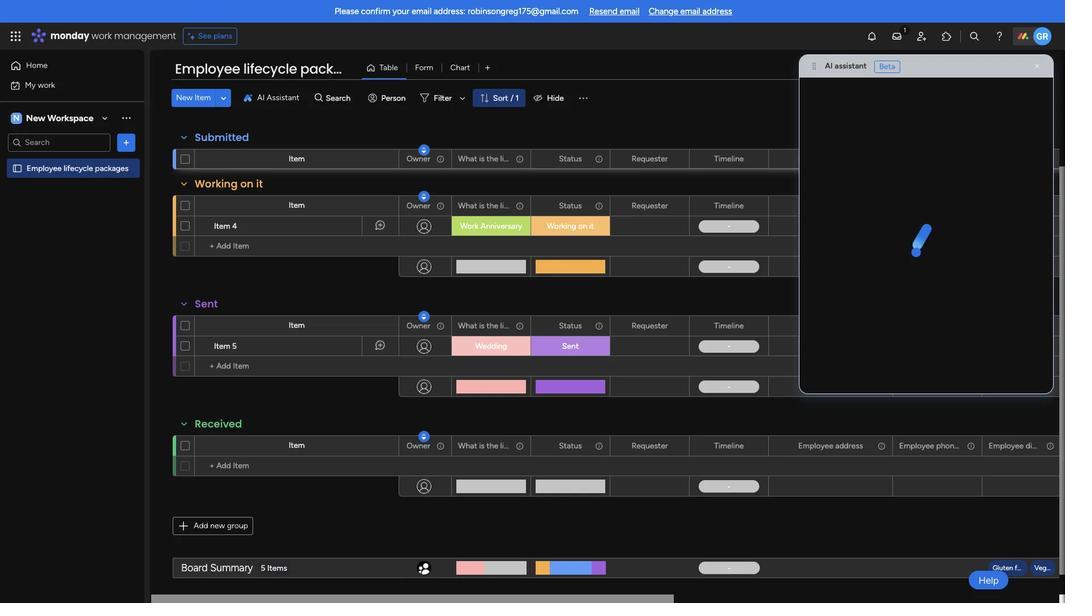 Task type: locate. For each thing, give the bounding box(es) containing it.
employee inside field
[[175, 59, 240, 78]]

lifecycle up ai assistant button
[[243, 59, 297, 78]]

1 horizontal spatial on
[[578, 221, 587, 231]]

1 timeline from the top
[[714, 154, 744, 163]]

email right change
[[680, 6, 700, 16]]

/ for invite
[[1007, 63, 1010, 72]]

status
[[559, 154, 582, 163], [559, 201, 582, 210], [559, 321, 582, 330], [559, 441, 582, 451]]

2 horizontal spatial email
[[680, 6, 700, 16]]

0 horizontal spatial lifecycle
[[64, 163, 93, 173]]

life
[[500, 154, 511, 163], [500, 201, 511, 210], [500, 321, 511, 330], [500, 441, 511, 451]]

1 sort desc image from the top
[[422, 146, 426, 154]]

1 inside invite / 1 button
[[1012, 63, 1015, 72]]

sent
[[195, 297, 218, 311], [562, 341, 579, 351]]

4
[[232, 221, 237, 231]]

employee lifecycle packages list box
[[0, 156, 144, 331]]

column information image for first owner field
[[436, 154, 445, 163]]

2 + add item text field from the top
[[200, 459, 394, 473]]

new inside workspace selection element
[[26, 112, 45, 123]]

owner
[[407, 154, 430, 163], [407, 201, 430, 210], [407, 321, 430, 330], [407, 441, 430, 451]]

1 vertical spatial packages
[[95, 163, 129, 173]]

1 horizontal spatial lifecycle
[[243, 59, 297, 78]]

workspace selection element
[[11, 111, 95, 125]]

submitted
[[195, 130, 249, 144]]

0 vertical spatial on
[[240, 177, 254, 191]]

1 employee address from the top
[[798, 154, 863, 163]]

new left angle down image
[[176, 93, 193, 103]]

work inside my work button
[[38, 80, 55, 90]]

2 what from the top
[[458, 201, 477, 210]]

on inside field
[[240, 177, 254, 191]]

employee dietary rest
[[989, 154, 1065, 163], [989, 201, 1065, 210], [989, 321, 1065, 330], [989, 441, 1065, 451]]

2 vegan from the top
[[1035, 564, 1054, 572]]

1 employee dietary rest from the top
[[989, 154, 1065, 163]]

work right monday
[[91, 29, 112, 42]]

add new group
[[194, 521, 248, 531]]

2 the from the top
[[487, 201, 498, 210]]

my work
[[25, 80, 55, 90]]

1
[[1012, 63, 1015, 72], [516, 93, 519, 103]]

email right your
[[412, 6, 432, 16]]

public board image
[[12, 163, 23, 174]]

Owner field
[[404, 153, 433, 165], [404, 200, 433, 212], [404, 320, 433, 332], [404, 440, 433, 452]]

+ Add Item text field
[[200, 360, 394, 373], [200, 459, 394, 473]]

0 vertical spatial 5
[[232, 341, 237, 351]]

home button
[[7, 57, 122, 75]]

chart button
[[442, 59, 479, 77]]

v2 search image
[[315, 92, 323, 104]]

lifecycle
[[243, 59, 297, 78], [64, 163, 93, 173]]

invite / 1 button
[[964, 59, 1020, 77]]

What is the life event? field
[[455, 153, 537, 165], [455, 200, 537, 212], [455, 320, 537, 332], [455, 440, 537, 452]]

1 the from the top
[[487, 154, 498, 163]]

0 horizontal spatial packages
[[95, 163, 129, 173]]

3 timeline from the top
[[714, 321, 744, 330]]

0 horizontal spatial 1
[[516, 93, 519, 103]]

requester
[[632, 154, 668, 163], [632, 201, 668, 210], [632, 321, 668, 330], [632, 441, 668, 451]]

1 vertical spatial vegan
[[1035, 564, 1054, 572]]

0 horizontal spatial ai
[[257, 93, 265, 103]]

4 timeline field from the top
[[711, 440, 747, 452]]

1 vertical spatial /
[[511, 93, 514, 103]]

1 horizontal spatial it
[[589, 221, 594, 231]]

5
[[232, 341, 237, 351], [261, 563, 265, 573]]

4 rest from the top
[[1052, 441, 1065, 451]]

3 what is the life event? field from the top
[[455, 320, 537, 332]]

ai assistant
[[825, 61, 867, 71]]

0 vertical spatial work
[[91, 29, 112, 42]]

employee address
[[798, 154, 863, 163], [798, 201, 863, 210], [798, 321, 863, 330], [798, 441, 863, 451]]

new right n
[[26, 112, 45, 123]]

address
[[703, 6, 732, 16], [835, 154, 863, 163], [835, 201, 863, 210], [835, 321, 863, 330], [835, 441, 863, 451]]

employee lifecycle packages up ai assistant button
[[175, 59, 366, 78]]

item inside button
[[195, 93, 211, 103]]

2 what is the life event? from the top
[[458, 201, 537, 210]]

Search in workspace field
[[24, 136, 95, 149]]

management
[[114, 29, 176, 42]]

Employee lifecycle packages field
[[172, 59, 366, 79]]

Timeline field
[[711, 153, 747, 165], [711, 200, 747, 212], [711, 320, 747, 332], [711, 440, 747, 452]]

2 sort desc image from the top
[[422, 193, 426, 200]]

0 vertical spatial packages
[[300, 59, 366, 78]]

2 requester from the top
[[632, 201, 668, 210]]

1 horizontal spatial 1
[[1012, 63, 1015, 72]]

monday work management
[[50, 29, 176, 42]]

see plans button
[[183, 28, 237, 45]]

1 timeline field from the top
[[711, 153, 747, 165]]

work
[[91, 29, 112, 42], [38, 80, 55, 90]]

1 life from the top
[[500, 154, 511, 163]]

1 is from the top
[[479, 154, 485, 163]]

sort desc image for 3rd owner field from the bottom
[[422, 193, 426, 200]]

0 horizontal spatial new
[[26, 112, 45, 123]]

ai right 'ai assistant' icon
[[825, 61, 833, 71]]

confirm
[[361, 6, 391, 16]]

0 horizontal spatial work
[[38, 80, 55, 90]]

table button
[[362, 59, 407, 77]]

1 horizontal spatial working
[[547, 221, 576, 231]]

menu image
[[578, 92, 589, 104]]

group
[[227, 521, 248, 531]]

4 timeline from the top
[[714, 441, 744, 451]]

5 items
[[261, 563, 287, 573]]

1 horizontal spatial email
[[620, 6, 640, 16]]

dietary
[[1026, 154, 1051, 163], [1026, 201, 1051, 210], [1026, 321, 1051, 330], [1026, 441, 1051, 451]]

3 status from the top
[[559, 321, 582, 330]]

1 vertical spatial 1
[[516, 93, 519, 103]]

working on it
[[195, 177, 263, 191], [547, 221, 594, 231]]

1 vertical spatial on
[[578, 221, 587, 231]]

1 dietary from the top
[[1026, 154, 1051, 163]]

timeline for third timeline field from the bottom of the page
[[714, 201, 744, 210]]

/ inside button
[[1007, 63, 1010, 72]]

ai right "ai logo"
[[257, 93, 265, 103]]

0 vertical spatial vegan
[[1034, 142, 1054, 150]]

packages down options icon
[[95, 163, 129, 173]]

3 sort desc image from the top
[[422, 313, 426, 321]]

3 dietary from the top
[[1026, 321, 1051, 330]]

0 vertical spatial new
[[176, 93, 193, 103]]

0 vertical spatial working on it
[[195, 177, 263, 191]]

Employee phone number field
[[896, 440, 988, 452]]

employee lifecycle packages down "search in workspace" field
[[27, 163, 129, 173]]

n
[[13, 113, 19, 123]]

4 what from the top
[[458, 441, 477, 451]]

1 horizontal spatial new
[[176, 93, 193, 103]]

working
[[195, 177, 238, 191], [547, 221, 576, 231]]

person button
[[363, 89, 412, 107]]

1 vertical spatial working
[[547, 221, 576, 231]]

3 status field from the top
[[556, 320, 585, 332]]

0 vertical spatial lifecycle
[[243, 59, 297, 78]]

timeline
[[714, 154, 744, 163], [714, 201, 744, 210], [714, 321, 744, 330], [714, 441, 744, 451]]

invite members image
[[916, 31, 928, 42]]

column information image
[[436, 154, 445, 163], [515, 154, 524, 163], [436, 201, 445, 210], [595, 201, 604, 210], [515, 321, 524, 330], [1046, 321, 1055, 330], [967, 441, 976, 451], [1046, 441, 1055, 451]]

filter
[[434, 93, 452, 103]]

email right "resend"
[[620, 6, 640, 16]]

1 horizontal spatial packages
[[300, 59, 366, 78]]

inbox image
[[891, 31, 903, 42]]

2 is from the top
[[479, 201, 485, 210]]

0 horizontal spatial sent
[[195, 297, 218, 311]]

the
[[487, 154, 498, 163], [487, 201, 498, 210], [487, 321, 498, 330], [487, 441, 498, 451]]

0 vertical spatial /
[[1007, 63, 1010, 72]]

search everything image
[[969, 31, 980, 42]]

0 vertical spatial it
[[256, 177, 263, 191]]

2 timeline from the top
[[714, 201, 744, 210]]

lifecycle down "search in workspace" field
[[64, 163, 93, 173]]

3 requester from the top
[[632, 321, 668, 330]]

1 vertical spatial new
[[26, 112, 45, 123]]

ai for ai assistant
[[257, 93, 265, 103]]

1 employee address field from the top
[[796, 153, 866, 165]]

3 what from the top
[[458, 321, 477, 330]]

1 right invite
[[1012, 63, 1015, 72]]

form
[[415, 63, 433, 72]]

greg robinson image
[[1034, 27, 1052, 45]]

rest
[[1052, 154, 1065, 163], [1052, 201, 1065, 210], [1052, 321, 1065, 330], [1052, 441, 1065, 451]]

4 status field from the top
[[556, 440, 585, 452]]

Search field
[[323, 90, 357, 106]]

4 employee dietary rest from the top
[[989, 441, 1065, 451]]

4 status from the top
[[559, 441, 582, 451]]

/ right sort on the top of page
[[511, 93, 514, 103]]

employee
[[175, 59, 240, 78], [798, 154, 834, 163], [989, 154, 1024, 163], [27, 163, 62, 173], [798, 201, 834, 210], [989, 201, 1024, 210], [798, 321, 834, 330], [989, 321, 1024, 330], [798, 441, 834, 451], [899, 441, 934, 451], [989, 441, 1024, 451]]

0 horizontal spatial email
[[412, 6, 432, 16]]

0 vertical spatial sent
[[195, 297, 218, 311]]

0 horizontal spatial 5
[[232, 341, 237, 351]]

3 rest from the top
[[1052, 321, 1065, 330]]

workspace image
[[11, 112, 22, 124]]

column information image
[[595, 154, 604, 163], [1046, 154, 1055, 163], [515, 201, 524, 210], [1046, 201, 1055, 210], [436, 321, 445, 330], [595, 321, 604, 330], [436, 441, 445, 451], [515, 441, 524, 451], [595, 441, 604, 451], [877, 441, 886, 451]]

new inside button
[[176, 93, 193, 103]]

4 owner from the top
[[407, 441, 430, 451]]

1 horizontal spatial sent
[[562, 341, 579, 351]]

sort desc image
[[422, 146, 426, 154], [422, 193, 426, 200], [422, 313, 426, 321], [422, 433, 426, 441]]

what is the life event?
[[458, 154, 537, 163], [458, 201, 537, 210], [458, 321, 537, 330], [458, 441, 537, 451]]

0 horizontal spatial /
[[511, 93, 514, 103]]

gluten
[[993, 564, 1013, 572]]

Requester field
[[629, 153, 671, 165], [629, 200, 671, 212], [629, 320, 671, 332], [629, 440, 671, 452]]

1 vertical spatial working on it
[[547, 221, 594, 231]]

0 horizontal spatial it
[[256, 177, 263, 191]]

1 vertical spatial work
[[38, 80, 55, 90]]

wedding
[[475, 341, 507, 351]]

ai inside button
[[257, 93, 265, 103]]

/ for sort
[[511, 93, 514, 103]]

email
[[412, 6, 432, 16], [620, 6, 640, 16], [680, 6, 700, 16]]

0 vertical spatial ai
[[825, 61, 833, 71]]

/
[[1007, 63, 1010, 72], [511, 93, 514, 103]]

1 horizontal spatial work
[[91, 29, 112, 42]]

1 horizontal spatial ai
[[825, 61, 833, 71]]

select product image
[[10, 31, 22, 42]]

0 horizontal spatial on
[[240, 177, 254, 191]]

address:
[[434, 6, 466, 16]]

2 what is the life event? field from the top
[[455, 200, 537, 212]]

work right 'my'
[[38, 80, 55, 90]]

help image
[[994, 31, 1005, 42]]

help
[[979, 575, 999, 586]]

angle down image
[[221, 94, 226, 102]]

employee lifecycle packages
[[175, 59, 366, 78], [27, 163, 129, 173]]

2 owner field from the top
[[404, 200, 433, 212]]

3 email from the left
[[680, 6, 700, 16]]

Status field
[[556, 153, 585, 165], [556, 200, 585, 212], [556, 320, 585, 332], [556, 440, 585, 452]]

packages inside list box
[[95, 163, 129, 173]]

1 owner field from the top
[[404, 153, 433, 165]]

3 owner field from the top
[[404, 320, 433, 332]]

monday
[[50, 29, 89, 42]]

lifecycle inside field
[[243, 59, 297, 78]]

it
[[256, 177, 263, 191], [589, 221, 594, 231]]

1 + add item text field from the top
[[200, 360, 394, 373]]

chart
[[450, 63, 470, 72]]

0 horizontal spatial employee lifecycle packages
[[27, 163, 129, 173]]

4 sort desc image from the top
[[422, 433, 426, 441]]

working inside field
[[195, 177, 238, 191]]

my work button
[[7, 76, 122, 94]]

sort desc image for fourth owner field
[[422, 433, 426, 441]]

sent inside the sent field
[[195, 297, 218, 311]]

on
[[240, 177, 254, 191], [578, 221, 587, 231]]

item 5
[[214, 341, 237, 351]]

1 rest from the top
[[1052, 154, 1065, 163]]

ai assistant image
[[809, 61, 820, 72]]

4 dietary from the top
[[1026, 441, 1051, 451]]

1 email from the left
[[412, 6, 432, 16]]

1 horizontal spatial /
[[1007, 63, 1010, 72]]

employee phone number
[[899, 441, 988, 451]]

1 vertical spatial sent
[[562, 341, 579, 351]]

work for my
[[38, 80, 55, 90]]

ai
[[825, 61, 833, 71], [257, 93, 265, 103]]

add new group button
[[173, 517, 253, 535]]

2 email from the left
[[620, 6, 640, 16]]

packages up the search field
[[300, 59, 366, 78]]

board
[[181, 562, 208, 574]]

1 image
[[900, 23, 910, 36]]

new
[[176, 93, 193, 103], [26, 112, 45, 123]]

0 vertical spatial working
[[195, 177, 238, 191]]

0 vertical spatial 1
[[1012, 63, 1015, 72]]

option
[[0, 158, 144, 160]]

packages
[[300, 59, 366, 78], [95, 163, 129, 173]]

1 right sort on the top of page
[[516, 93, 519, 103]]

0 horizontal spatial working on it
[[195, 177, 263, 191]]

Employee dietary rest field
[[986, 440, 1065, 452]]

1 vertical spatial employee lifecycle packages
[[27, 163, 129, 173]]

4 owner field from the top
[[404, 440, 433, 452]]

1 vertical spatial 5
[[261, 563, 265, 573]]

beta
[[879, 61, 895, 71]]

work
[[460, 221, 479, 231]]

1 vertical spatial lifecycle
[[64, 163, 93, 173]]

timeline for fourth timeline field from the bottom of the page
[[714, 154, 744, 163]]

notifications image
[[866, 31, 878, 42]]

0 horizontal spatial working
[[195, 177, 238, 191]]

event?
[[513, 154, 537, 163], [513, 201, 537, 210], [513, 321, 537, 330], [513, 441, 537, 451]]

ai for ai assistant
[[825, 61, 833, 71]]

item 4
[[214, 221, 237, 231]]

table
[[379, 63, 398, 72]]

packages inside field
[[300, 59, 366, 78]]

0 vertical spatial + add item text field
[[200, 360, 394, 373]]

2 requester field from the top
[[629, 200, 671, 212]]

0 vertical spatial employee lifecycle packages
[[175, 59, 366, 78]]

lifecycle inside list box
[[64, 163, 93, 173]]

Working on it field
[[192, 177, 266, 191]]

/ right invite
[[1007, 63, 1010, 72]]

1 vertical spatial ai
[[257, 93, 265, 103]]

Employee address field
[[796, 153, 866, 165], [796, 200, 866, 212], [796, 320, 866, 332], [796, 440, 866, 452]]

1 vertical spatial + add item text field
[[200, 459, 394, 473]]

employee dietary rest inside employee dietary rest field
[[989, 441, 1065, 451]]

vegan
[[1034, 142, 1054, 150], [1035, 564, 1054, 572]]

1 horizontal spatial employee lifecycle packages
[[175, 59, 366, 78]]



Task type: vqa. For each thing, say whether or not it's contained in the screenshot.
API
no



Task type: describe. For each thing, give the bounding box(es) containing it.
received
[[195, 417, 242, 431]]

change
[[649, 6, 678, 16]]

employee lifecycle packages inside field
[[175, 59, 366, 78]]

options image
[[121, 137, 132, 148]]

1 what is the life event? from the top
[[458, 154, 537, 163]]

workspace options image
[[121, 112, 132, 124]]

Sent field
[[192, 297, 221, 311]]

2 dietary from the top
[[1026, 201, 1051, 210]]

change email address
[[649, 6, 732, 16]]

your
[[393, 6, 410, 16]]

4 requester field from the top
[[629, 440, 671, 452]]

employee inside list box
[[27, 163, 62, 173]]

timeline for fourth timeline field from the top
[[714, 441, 744, 451]]

add view image
[[485, 64, 490, 72]]

robinsongreg175@gmail.com
[[468, 6, 579, 16]]

phone
[[936, 441, 959, 451]]

column information image for employee phone number field
[[967, 441, 976, 451]]

2 employee dietary rest from the top
[[989, 201, 1065, 210]]

apps image
[[941, 31, 953, 42]]

2 employee address from the top
[[798, 201, 863, 210]]

sort / 1
[[493, 93, 519, 103]]

ai logo image
[[244, 93, 253, 103]]

2 owner from the top
[[407, 201, 430, 210]]

address for fourth the employee address field from the bottom
[[835, 154, 863, 163]]

2 rest from the top
[[1052, 201, 1065, 210]]

filter button
[[416, 89, 469, 107]]

1 requester field from the top
[[629, 153, 671, 165]]

3 is from the top
[[479, 321, 485, 330]]

free
[[1015, 564, 1027, 572]]

4 requester from the top
[[632, 441, 668, 451]]

1 status field from the top
[[556, 153, 585, 165]]

1 horizontal spatial working on it
[[547, 221, 594, 231]]

it inside working on it field
[[256, 177, 263, 191]]

plans
[[214, 31, 232, 41]]

please confirm your email address: robinsongreg175@gmail.com
[[335, 6, 579, 16]]

3 the from the top
[[487, 321, 498, 330]]

hide
[[547, 93, 564, 103]]

4 what is the life event? from the top
[[458, 441, 537, 451]]

3 employee address from the top
[[798, 321, 863, 330]]

resend
[[589, 6, 618, 16]]

rest inside field
[[1052, 441, 1065, 451]]

1 what is the life event? field from the top
[[455, 153, 537, 165]]

work anniversary
[[460, 221, 522, 231]]

1 for invite / 1
[[1012, 63, 1015, 72]]

resend email link
[[589, 6, 640, 16]]

address for second the employee address field from the bottom
[[835, 321, 863, 330]]

1 what from the top
[[458, 154, 477, 163]]

assistant
[[835, 61, 867, 71]]

4 is from the top
[[479, 441, 485, 451]]

see
[[198, 31, 212, 41]]

work for monday
[[91, 29, 112, 42]]

workspace
[[47, 112, 93, 123]]

column information image for 3rd owner field from the bottom
[[436, 201, 445, 210]]

1 for sort / 1
[[516, 93, 519, 103]]

column information image for fourth what is the life event? field from the bottom of the page
[[515, 154, 524, 163]]

dietary inside field
[[1026, 441, 1051, 451]]

new for new workspace
[[26, 112, 45, 123]]

home
[[26, 61, 48, 70]]

lottie animation image
[[800, 193, 1053, 277]]

3 employee address field from the top
[[796, 320, 866, 332]]

3 timeline field from the top
[[711, 320, 747, 332]]

column information image for 3rd the status field from the bottom of the page
[[595, 201, 604, 210]]

resend email
[[589, 6, 640, 16]]

add
[[194, 521, 208, 531]]

1 vegan from the top
[[1034, 142, 1054, 150]]

4 event? from the top
[[513, 441, 537, 451]]

lottie animation element
[[800, 193, 1053, 277]]

number
[[961, 441, 988, 451]]

new item
[[176, 93, 211, 103]]

1 event? from the top
[[513, 154, 537, 163]]

Submitted field
[[192, 130, 252, 145]]

hide button
[[529, 89, 571, 107]]

1 status from the top
[[559, 154, 582, 163]]

email for change email address
[[680, 6, 700, 16]]

sort desc image for first owner field
[[422, 146, 426, 154]]

help button
[[969, 571, 1009, 590]]

form button
[[407, 59, 442, 77]]

summary
[[210, 562, 253, 574]]

person
[[381, 93, 406, 103]]

working on it inside field
[[195, 177, 263, 191]]

invite / 1
[[985, 63, 1015, 72]]

see plans
[[198, 31, 232, 41]]

employee lifecycle packages inside list box
[[27, 163, 129, 173]]

invite
[[985, 63, 1005, 72]]

3 owner from the top
[[407, 321, 430, 330]]

new
[[210, 521, 225, 531]]

please
[[335, 6, 359, 16]]

column information image for employee dietary rest field
[[1046, 441, 1055, 451]]

ai assistant
[[257, 93, 299, 103]]

ai assistant button
[[239, 89, 304, 107]]

new item button
[[172, 89, 215, 107]]

2 status from the top
[[559, 201, 582, 210]]

4 employee address field from the top
[[796, 440, 866, 452]]

4 what is the life event? field from the top
[[455, 440, 537, 452]]

2 employee address field from the top
[[796, 200, 866, 212]]

board summary
[[181, 562, 253, 574]]

sort desc image for second owner field from the bottom
[[422, 313, 426, 321]]

new workspace
[[26, 112, 93, 123]]

4 the from the top
[[487, 441, 498, 451]]

address for 3rd the employee address field from the bottom of the page
[[835, 201, 863, 210]]

address for first the employee address field from the bottom of the page
[[835, 441, 863, 451]]

2 status field from the top
[[556, 200, 585, 212]]

+ Add Item text field
[[200, 240, 394, 253]]

arrow down image
[[456, 91, 469, 105]]

sort
[[493, 93, 508, 103]]

anniversary
[[481, 221, 522, 231]]

gluten free
[[993, 564, 1027, 572]]

1 horizontal spatial 5
[[261, 563, 265, 573]]

1 requester from the top
[[632, 154, 668, 163]]

2 life from the top
[[500, 201, 511, 210]]

1 vertical spatial it
[[589, 221, 594, 231]]

my
[[25, 80, 36, 90]]

items
[[267, 563, 287, 573]]

4 employee address from the top
[[798, 441, 863, 451]]

timeline for 3rd timeline field from the top of the page
[[714, 321, 744, 330]]

4 life from the top
[[500, 441, 511, 451]]

column information image for third what is the life event? field from the top
[[515, 321, 524, 330]]

3 event? from the top
[[513, 321, 537, 330]]

2 timeline field from the top
[[711, 200, 747, 212]]

3 what is the life event? from the top
[[458, 321, 537, 330]]

1 owner from the top
[[407, 154, 430, 163]]

Received field
[[192, 417, 245, 432]]

3 employee dietary rest from the top
[[989, 321, 1065, 330]]

assistant
[[267, 93, 299, 103]]

email for resend email
[[620, 6, 640, 16]]

3 requester field from the top
[[629, 320, 671, 332]]

2 event? from the top
[[513, 201, 537, 210]]

3 life from the top
[[500, 321, 511, 330]]

change email address link
[[649, 6, 732, 16]]

new for new item
[[176, 93, 193, 103]]



